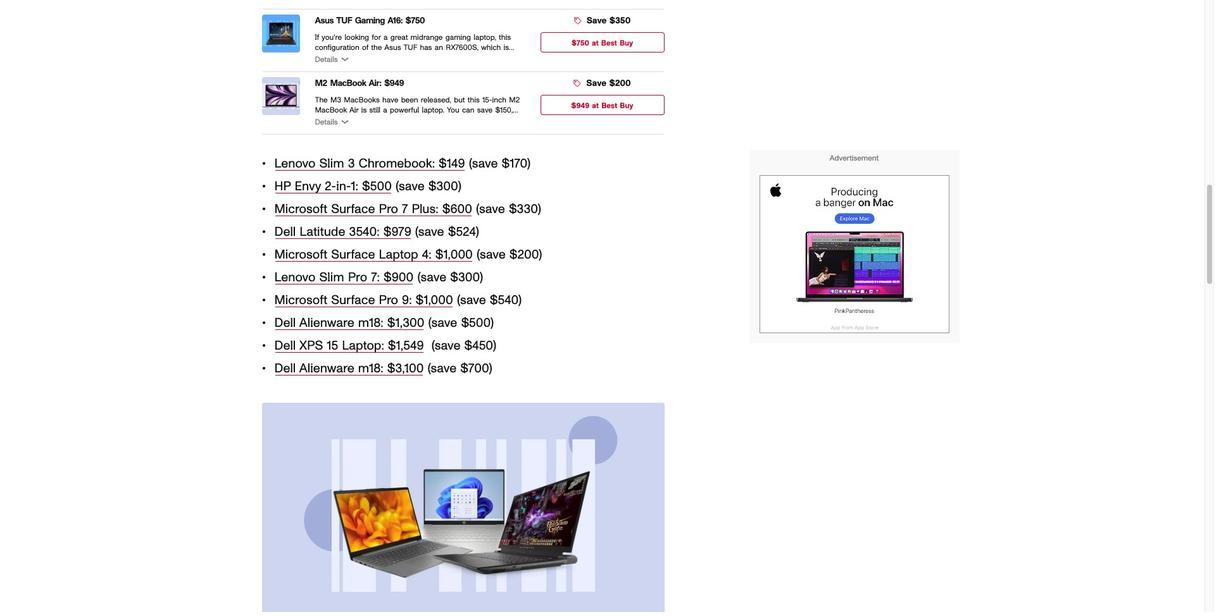 Task type: locate. For each thing, give the bounding box(es) containing it.
(save up microsoft surface pro 7 plus: $600 (save $330) at top left
[[396, 180, 425, 193]]

save up the $949 at best buy link
[[587, 79, 607, 88]]

0 vertical spatial slim
[[320, 157, 344, 170]]

1 vertical spatial buy
[[620, 102, 633, 109]]

asus tuf gaming a16 bf image
[[262, 14, 300, 52]]

$949
[[384, 79, 404, 88], [572, 102, 590, 109]]

$450)
[[464, 340, 497, 352]]

lenovo up hp
[[274, 157, 316, 170]]

2 vertical spatial best
[[389, 116, 404, 124]]

0 vertical spatial microsoft
[[274, 203, 327, 216]]

at
[[592, 39, 599, 47], [592, 102, 599, 109]]

details
[[315, 55, 338, 63], [315, 118, 338, 126]]

hp envy 2-in-1: $500 link
[[274, 180, 392, 193]]

0 vertical spatial m2
[[315, 79, 327, 88]]

$300)
[[429, 180, 462, 193], [450, 271, 483, 284]]

1 vertical spatial save
[[587, 79, 607, 88]]

0 vertical spatial $750
[[406, 16, 425, 25]]

slim
[[320, 157, 344, 170], [320, 271, 344, 284]]

save up $750 at best buy link
[[587, 16, 607, 25]]

dell latitude 3540: $979 (save $524)
[[274, 226, 479, 238]]

best down save $350
[[601, 39, 617, 47]]

a16:
[[388, 16, 403, 25]]

$330)
[[509, 203, 541, 216]]

of
[[315, 126, 321, 134]]

best for $200
[[602, 102, 618, 109]]

m18: down microsoft surface pro 9: $1,000 link
[[358, 317, 384, 330]]

dell for dell latitude 3540: $979
[[274, 226, 296, 238]]

you
[[447, 106, 459, 114]]

hp
[[274, 180, 291, 193]]

m2 up the
[[315, 79, 327, 88]]

released,
[[421, 96, 451, 104]]

surface down the 1:
[[331, 203, 375, 216]]

pro left 7:
[[348, 271, 367, 284]]

dell alienware m18: $3,100 link
[[274, 363, 424, 375]]

$300) down $149
[[429, 180, 462, 193]]

1:
[[351, 180, 358, 193]]

$540)
[[490, 294, 522, 307]]

2 slim from the top
[[320, 271, 344, 284]]

lenovo slim 3 chromebook: $149 (save $170)
[[274, 157, 531, 170]]

1 dell from the top
[[274, 226, 296, 238]]

best
[[601, 39, 617, 47], [602, 102, 618, 109], [389, 116, 404, 124]]

1 horizontal spatial m2
[[509, 96, 520, 104]]

1 vertical spatial best
[[602, 102, 618, 109]]

m2 up $150,
[[509, 96, 520, 104]]

(save right $600
[[476, 203, 505, 216]]

4:
[[422, 249, 432, 261]]

(save
[[469, 157, 498, 170], [396, 180, 425, 193], [476, 203, 505, 216], [415, 226, 444, 238], [477, 249, 506, 261], [418, 271, 447, 284], [457, 294, 486, 307], [428, 317, 457, 330], [432, 340, 461, 352], [428, 363, 457, 375]]

hp envy 2-in-1: $500 (save $300)
[[274, 180, 462, 193]]

alienware for dell alienware m18: $1,300
[[299, 317, 354, 330]]

$1,000 down $524)
[[435, 249, 473, 261]]

save $350
[[587, 16, 631, 25]]

4 dell from the top
[[274, 363, 296, 375]]

2 details from the top
[[315, 118, 338, 126]]

2 surface from the top
[[331, 249, 375, 261]]

$300) down $524)
[[450, 271, 483, 284]]

macbook
[[330, 79, 366, 88], [315, 106, 347, 114]]

the m3 macbooks have been released, but this 15-inch m2 macbook air is still a powerful laptop. you can save $150, another $50 with my best buy plus or total, plus $850 worth of trade-in value.
[[315, 96, 525, 134]]

microsoft down "latitude" at left
[[274, 249, 327, 261]]

dell for dell xps 15 laptop: $1,549
[[274, 340, 296, 352]]

microsoft surface laptop 4: $1,000 link
[[274, 249, 473, 261]]

microsoft down "envy"
[[274, 203, 327, 216]]

microsoft for microsoft surface laptop 4: $1,000
[[274, 249, 327, 261]]

1 vertical spatial $1,000
[[416, 294, 453, 307]]

dell for dell alienware m18: $1,300
[[274, 317, 296, 330]]

1 horizontal spatial $949
[[572, 102, 590, 109]]

surface up lenovo slim pro 7: $900 link
[[331, 249, 375, 261]]

$700)
[[461, 363, 492, 375]]

save
[[587, 16, 607, 25], [587, 79, 607, 88]]

trade-
[[324, 126, 345, 134]]

2 save from the top
[[587, 79, 607, 88]]

air
[[350, 106, 359, 114]]

(save left '$200)'
[[477, 249, 506, 261]]

at for save $200
[[592, 102, 599, 109]]

buy down powerful at the top of page
[[407, 116, 420, 124]]

2 m18: from the top
[[358, 363, 384, 375]]

macbooks
[[344, 96, 380, 104]]

0 vertical spatial pro
[[379, 203, 398, 216]]

0 vertical spatial buy
[[620, 39, 633, 47]]

details for asus
[[315, 55, 338, 63]]

m2 macbook air bf image
[[262, 77, 300, 115]]

15
[[327, 340, 338, 352]]

0 vertical spatial lenovo
[[274, 157, 316, 170]]

0 vertical spatial save
[[587, 16, 607, 25]]

0 vertical spatial at
[[592, 39, 599, 47]]

at down save $350
[[592, 39, 599, 47]]

value.
[[353, 126, 373, 134]]

1 vertical spatial $949
[[572, 102, 590, 109]]

dell
[[274, 226, 296, 238], [274, 317, 296, 330], [274, 340, 296, 352], [274, 363, 296, 375]]

pro left 9: on the left
[[379, 294, 398, 307]]

buy inside the m3 macbooks have been released, but this 15-inch m2 macbook air is still a powerful laptop. you can save $150, another $50 with my best buy plus or total, plus $850 worth of trade-in value.
[[407, 116, 420, 124]]

pro left 7
[[379, 203, 398, 216]]

0 vertical spatial alienware
[[299, 317, 354, 330]]

2 vertical spatial pro
[[379, 294, 398, 307]]

m3
[[331, 96, 341, 104]]

1 horizontal spatial $750
[[572, 39, 589, 47]]

alienware
[[299, 317, 354, 330], [299, 363, 354, 375]]

dell latitude 3540: $979 link
[[274, 226, 411, 238]]

2 dell from the top
[[274, 317, 296, 330]]

alienware down 15
[[299, 363, 354, 375]]

m18:
[[358, 317, 384, 330], [358, 363, 384, 375]]

lenovo slim 3 chromebook: $149 link
[[274, 157, 465, 170]]

1 vertical spatial lenovo
[[274, 271, 316, 284]]

1 vertical spatial macbook
[[315, 106, 347, 114]]

2 microsoft from the top
[[274, 249, 327, 261]]

$1,300
[[387, 317, 425, 330]]

plus
[[469, 116, 483, 124]]

best down powerful at the top of page
[[389, 116, 404, 124]]

1 save from the top
[[587, 16, 607, 25]]

best down save $200
[[602, 102, 618, 109]]

1 alienware from the top
[[299, 317, 354, 330]]

lenovo down "latitude" at left
[[274, 271, 316, 284]]

2 vertical spatial surface
[[331, 294, 375, 307]]

dell for dell alienware m18: $3,100
[[274, 363, 296, 375]]

1 vertical spatial details
[[315, 118, 338, 126]]

1 vertical spatial microsoft
[[274, 249, 327, 261]]

2 alienware from the top
[[299, 363, 354, 375]]

microsoft surface pro 9: $1,000 link
[[274, 294, 453, 307]]

3 dell from the top
[[274, 340, 296, 352]]

1 vertical spatial m18:
[[358, 363, 384, 375]]

0 vertical spatial details
[[315, 55, 338, 63]]

macbook up the m3
[[330, 79, 366, 88]]

macbook inside the m3 macbooks have been released, but this 15-inch m2 macbook air is still a powerful laptop. you can save $150, another $50 with my best buy plus or total, plus $850 worth of trade-in value.
[[315, 106, 347, 114]]

2 vertical spatial microsoft
[[274, 294, 327, 307]]

in
[[345, 126, 351, 134]]

0 vertical spatial $1,000
[[435, 249, 473, 261]]

(save left $700)
[[428, 363, 457, 375]]

0 vertical spatial m18:
[[358, 317, 384, 330]]

buy down $200
[[620, 102, 633, 109]]

1 vertical spatial at
[[592, 102, 599, 109]]

0 vertical spatial $949
[[384, 79, 404, 88]]

alienware up 15
[[299, 317, 354, 330]]

plus:
[[412, 203, 439, 216]]

m2 inside the m3 macbooks have been released, but this 15-inch m2 macbook air is still a powerful laptop. you can save $150, another $50 with my best buy plus or total, plus $850 worth of trade-in value.
[[509, 96, 520, 104]]

(save left $500) at the left of the page
[[428, 317, 457, 330]]

1 vertical spatial pro
[[348, 271, 367, 284]]

0 vertical spatial surface
[[331, 203, 375, 216]]

plus
[[422, 116, 437, 124]]

$750 right a16:
[[406, 16, 425, 25]]

surface
[[331, 203, 375, 216], [331, 249, 375, 261], [331, 294, 375, 307]]

0 vertical spatial macbook
[[330, 79, 366, 88]]

1 vertical spatial $750
[[572, 39, 589, 47]]

pro for 9:
[[379, 294, 398, 307]]

1 vertical spatial m2
[[509, 96, 520, 104]]

$1,000 for (save $540)
[[416, 294, 453, 307]]

$50
[[344, 116, 357, 124]]

at down save $200
[[592, 102, 599, 109]]

1 m18: from the top
[[358, 317, 384, 330]]

details up trade-
[[315, 118, 338, 126]]

lenovo
[[274, 157, 316, 170], [274, 271, 316, 284]]

asus
[[315, 16, 334, 25]]

slim up microsoft surface pro 9: $1,000 link
[[320, 271, 344, 284]]

buy down $350 on the top right of page
[[620, 39, 633, 47]]

total,
[[449, 116, 466, 124]]

1 details from the top
[[315, 55, 338, 63]]

$949 down save $200
[[572, 102, 590, 109]]

a
[[383, 106, 387, 114]]

1 vertical spatial surface
[[331, 249, 375, 261]]

microsoft
[[274, 203, 327, 216], [274, 249, 327, 261], [274, 294, 327, 307]]

xps
[[300, 340, 323, 352]]

1 vertical spatial alienware
[[299, 363, 354, 375]]

m18: down the laptop:
[[358, 363, 384, 375]]

microsoft up the xps
[[274, 294, 327, 307]]

(save up $500) at the left of the page
[[457, 294, 486, 307]]

surface up dell alienware m18: $1,300 link
[[331, 294, 375, 307]]

3 surface from the top
[[331, 294, 375, 307]]

laptop.
[[422, 106, 445, 114]]

pro for 7:
[[348, 271, 367, 284]]

1 microsoft from the top
[[274, 203, 327, 216]]

m18: for $3,100
[[358, 363, 384, 375]]

0 vertical spatial best
[[601, 39, 617, 47]]

details down asus
[[315, 55, 338, 63]]

$750 down save $350
[[572, 39, 589, 47]]

my
[[376, 116, 386, 124]]

$600
[[442, 203, 472, 216]]

save for save $350
[[587, 16, 607, 25]]

$949 up have
[[384, 79, 404, 88]]

slim left 3
[[320, 157, 344, 170]]

lenovo for lenovo slim pro 7: $900
[[274, 271, 316, 284]]

2 vertical spatial buy
[[407, 116, 420, 124]]

$750
[[406, 16, 425, 25], [572, 39, 589, 47]]

buy
[[620, 39, 633, 47], [620, 102, 633, 109], [407, 116, 420, 124]]

surface for 9:
[[331, 294, 375, 307]]

1 lenovo from the top
[[274, 157, 316, 170]]

pro
[[379, 203, 398, 216], [348, 271, 367, 284], [379, 294, 398, 307]]

3 microsoft from the top
[[274, 294, 327, 307]]

$1,000 for (save $200)
[[435, 249, 473, 261]]

best inside the m3 macbooks have been released, but this 15-inch m2 macbook air is still a powerful laptop. you can save $150, another $50 with my best buy plus or total, plus $850 worth of trade-in value.
[[389, 116, 404, 124]]

$200
[[609, 79, 631, 88]]

1 slim from the top
[[320, 157, 344, 170]]

microsoft for microsoft surface pro 9: $1,000
[[274, 294, 327, 307]]

1 vertical spatial slim
[[320, 271, 344, 284]]

save for save $200
[[587, 79, 607, 88]]

1 surface from the top
[[331, 203, 375, 216]]

$1,000 right 9: on the left
[[416, 294, 453, 307]]

2 lenovo from the top
[[274, 271, 316, 284]]

macbook up another
[[315, 106, 347, 114]]



Task type: describe. For each thing, give the bounding box(es) containing it.
$949 at best buy link
[[540, 95, 665, 115]]

$3,100
[[387, 363, 424, 375]]

microsoft for microsoft surface pro 7 plus: $600
[[274, 203, 327, 216]]

buy for save $200
[[620, 102, 633, 109]]

is
[[361, 106, 367, 114]]

(save right $149
[[469, 157, 498, 170]]

latitude
[[300, 226, 345, 238]]

7:
[[371, 271, 380, 284]]

15-
[[483, 96, 492, 104]]

0 vertical spatial $300)
[[429, 180, 462, 193]]

surface for 4:
[[331, 249, 375, 261]]

microsoft surface laptop 4: $1,000 (save $200)
[[274, 249, 542, 261]]

slim for pro
[[320, 271, 344, 284]]

$900
[[384, 271, 414, 284]]

pro for 7
[[379, 203, 398, 216]]

can
[[462, 106, 475, 114]]

have
[[382, 96, 399, 104]]

dell alienware m18: $3,100 (save $700)
[[274, 363, 492, 375]]

air:
[[369, 79, 381, 88]]

m18: for $1,300
[[358, 317, 384, 330]]

dell xps 15 laptop: $1,549 link
[[274, 340, 424, 352]]

chromebook:
[[359, 157, 435, 170]]

lenovo slim pro 7: $900 (save $300)
[[274, 271, 483, 284]]

(save down 4:
[[418, 271, 447, 284]]

details for m2
[[315, 118, 338, 126]]

gaming
[[355, 16, 385, 25]]

$524)
[[448, 226, 479, 238]]

microsoft surface pro 7 plus: $600 link
[[274, 203, 472, 216]]

9:
[[402, 294, 412, 307]]

$979
[[384, 226, 411, 238]]

laptop:
[[342, 340, 384, 352]]

$949 at best buy
[[572, 102, 633, 109]]

this
[[468, 96, 480, 104]]

$750 at best buy
[[572, 39, 633, 47]]

but
[[454, 96, 465, 104]]

advertisement region
[[760, 175, 949, 333]]

been
[[401, 96, 418, 104]]

lenovo slim pro 7: $900 link
[[274, 271, 414, 284]]

powerful
[[390, 106, 419, 114]]

dell xps 15 laptop: $1,549 (save $450)
[[274, 340, 497, 352]]

0 horizontal spatial $949
[[384, 79, 404, 88]]

worth
[[506, 116, 525, 124]]

$200)
[[510, 249, 542, 261]]

microsoft surface pro 9: $1,000 (save $540)
[[274, 294, 522, 307]]

$750 at best buy link
[[540, 32, 665, 52]]

$500)
[[461, 317, 494, 330]]

7
[[402, 203, 408, 216]]

still
[[369, 106, 381, 114]]

laptop
[[379, 249, 418, 261]]

another
[[315, 116, 341, 124]]

1 vertical spatial $300)
[[450, 271, 483, 284]]

at for save $350
[[592, 39, 599, 47]]

lenovo for lenovo slim 3 chromebook: $149
[[274, 157, 316, 170]]

m2 macbook air: $949
[[315, 79, 404, 88]]

microsoft surface pro 7 plus: $600 (save $330)
[[274, 203, 541, 216]]

inch
[[492, 96, 507, 104]]

dell alienware m18: $1,300 (save $500)
[[274, 317, 494, 330]]

$1,549
[[388, 340, 424, 352]]

save $200
[[587, 79, 631, 88]]

asus tuf gaming a16: $750
[[315, 16, 425, 25]]

(save up 4:
[[415, 226, 444, 238]]

alienware for dell alienware m18: $3,100
[[299, 363, 354, 375]]

$350
[[610, 16, 631, 25]]

3
[[348, 157, 355, 170]]

asus tuf gaming a16: $750 link
[[315, 14, 525, 32]]

or
[[439, 116, 446, 124]]

slim for 3
[[320, 157, 344, 170]]

dell alienware m18: $1,300 link
[[274, 317, 425, 330]]

0 horizontal spatial $750
[[406, 16, 425, 25]]

$500
[[362, 180, 392, 193]]

in-
[[336, 180, 351, 193]]

buy for save $350
[[620, 39, 633, 47]]

save
[[477, 106, 493, 114]]

2-
[[325, 180, 336, 193]]

$850
[[486, 116, 503, 124]]

tuf
[[336, 16, 352, 25]]

the
[[315, 96, 328, 104]]

with
[[360, 116, 373, 124]]

(save left $450)
[[432, 340, 461, 352]]

envy
[[295, 180, 321, 193]]

black friday laptop sale image
[[262, 403, 665, 613]]

surface for 7
[[331, 203, 375, 216]]

$150,
[[495, 106, 513, 114]]

0 horizontal spatial m2
[[315, 79, 327, 88]]

m2 macbook air: $949 link
[[315, 77, 525, 95]]

$149
[[439, 157, 465, 170]]

3540:
[[349, 226, 380, 238]]

$170)
[[502, 157, 531, 170]]

best for $350
[[601, 39, 617, 47]]



Task type: vqa. For each thing, say whether or not it's contained in the screenshot.
3rd $11
no



